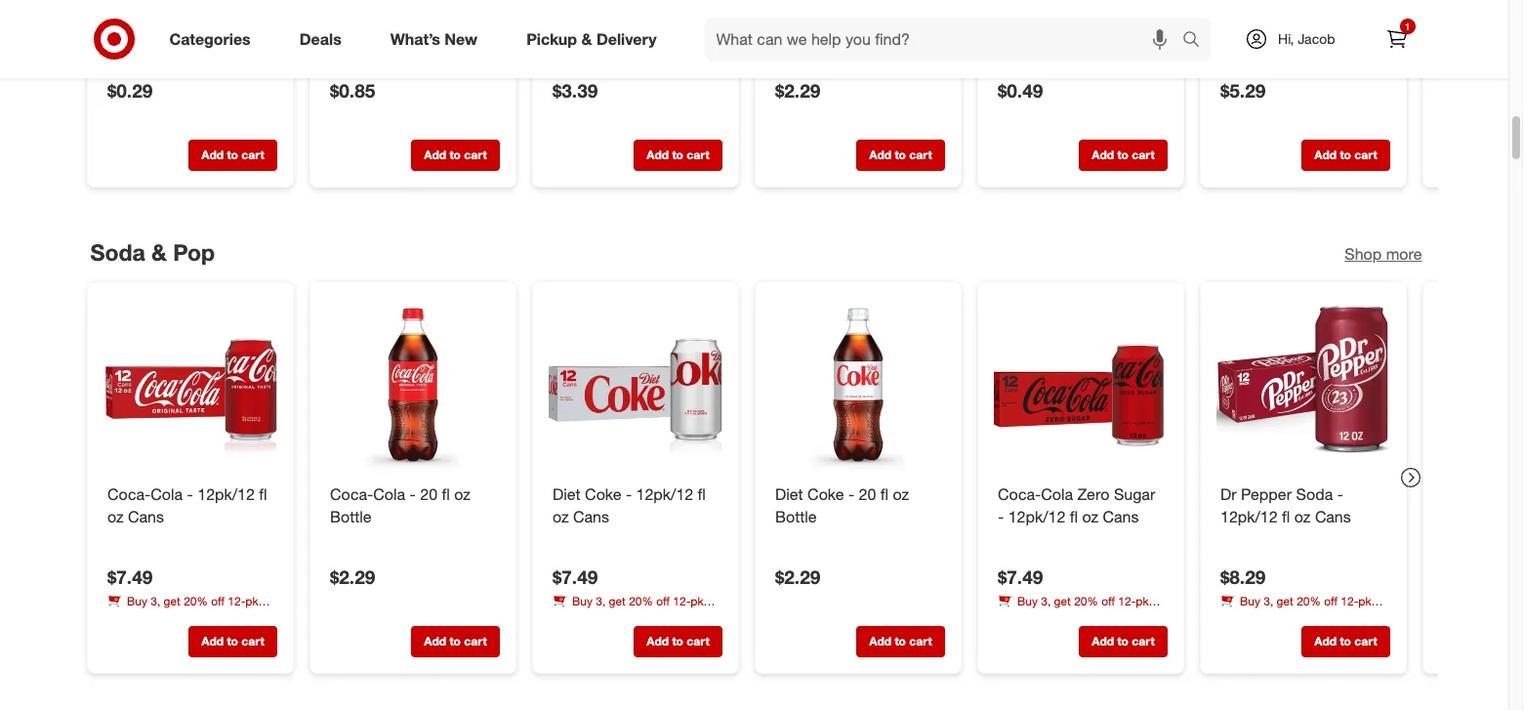 Task type: locate. For each thing, give the bounding box(es) containing it.
$7.49 down coca-cola zero sugar - 12pk/12 fl oz cans
[[998, 566, 1043, 588]]

$7.49 for diet coke - 12pk/12 fl oz cans
[[552, 566, 598, 588]]

1 buy 3, get 20% off 12-pk soda from the left
[[107, 594, 258, 625]]

coca- inside coca-cola zero sugar - 12pk/12 fl oz cans
[[998, 485, 1041, 504]]

0 horizontal spatial cola
[[150, 485, 182, 504]]

diet coke - 20 fl oz bottle image
[[771, 298, 945, 472], [771, 298, 945, 472]]

2 pk from the left
[[691, 594, 703, 609]]

2 buy from the left
[[572, 594, 592, 609]]

0 horizontal spatial $7.49
[[107, 566, 152, 588]]

1 bottle from the left
[[330, 507, 371, 527]]

1 gather™ from the left
[[121, 20, 178, 40]]

4 off from the left
[[1324, 594, 1338, 609]]

4 buy from the left
[[1240, 594, 1261, 609]]

&
[[107, 20, 117, 40], [829, 20, 839, 40], [582, 29, 592, 48], [151, 238, 167, 265]]

fl inside diet coke - 12pk/12 fl oz cans
[[698, 485, 706, 504]]

2 cola from the left
[[373, 485, 405, 504]]

2 coke from the left
[[808, 485, 844, 504]]

1 off from the left
[[211, 594, 224, 609]]

coke for bottle
[[808, 485, 844, 504]]

12- for diet coke - 12pk/12 fl oz cans
[[673, 594, 691, 609]]

4 20% from the left
[[1297, 594, 1321, 609]]

- inside coca-cola zero sugar - 12pk/12 fl oz cans
[[998, 507, 1004, 527]]

coca-cola - 20 fl oz bottle image
[[326, 298, 500, 472], [326, 298, 500, 472]]

4 3, from the left
[[1264, 594, 1274, 609]]

3 pk from the left
[[1136, 594, 1149, 609]]

3 20% from the left
[[1074, 594, 1098, 609]]

soda & pop
[[90, 238, 215, 265]]

1 20 from the left
[[420, 485, 437, 504]]

coke
[[585, 485, 621, 504], [808, 485, 844, 504]]

cola inside coca-cola - 20 fl oz bottle
[[373, 485, 405, 504]]

2 horizontal spatial $7.49
[[998, 566, 1043, 588]]

1 horizontal spatial bottle
[[775, 507, 817, 527]]

buy
[[127, 594, 147, 609], [572, 594, 592, 609], [1017, 594, 1038, 609], [1240, 594, 1261, 609]]

1 cans from the left
[[128, 507, 164, 527]]

& down bananas
[[829, 20, 839, 40]]

fl for diet coke - 12pk/12 fl oz cans
[[698, 485, 706, 504]]

12-
[[227, 594, 245, 609], [673, 594, 691, 609], [1118, 594, 1136, 609], [1341, 594, 1359, 609]]

20% down coca-cola - 12pk/12 fl oz cans link
[[183, 594, 207, 609]]

diet
[[552, 485, 580, 504], [775, 485, 803, 504]]

get
[[163, 594, 180, 609], [609, 594, 626, 609], [1054, 594, 1071, 609], [1277, 594, 1294, 609]]

1 horizontal spatial soda
[[1296, 485, 1333, 504]]

cart
[[241, 147, 264, 162], [464, 147, 487, 162], [687, 147, 709, 162], [909, 147, 932, 162], [1132, 147, 1155, 162], [1355, 147, 1378, 162], [241, 634, 264, 649], [464, 634, 487, 649], [687, 634, 709, 649], [909, 634, 932, 649], [1132, 634, 1155, 649], [1355, 634, 1378, 649]]

20% down "dr pepper soda - 12pk/12 fl oz cans" link
[[1297, 594, 1321, 609]]

1 vertical spatial soda
[[1296, 485, 1333, 504]]

3, for coca-cola - 12pk/12 fl oz cans
[[150, 594, 160, 609]]

good down organic
[[786, 20, 825, 40]]

diet coke - 12pk/12 fl oz cans image
[[549, 298, 722, 472], [549, 298, 722, 472]]

off for diet coke - 12pk/12 fl oz cans
[[656, 594, 670, 609]]

oz inside diet coke - 12pk/12 fl oz cans
[[552, 507, 569, 527]]

20 for cola
[[420, 485, 437, 504]]

fl inside coca-cola - 12pk/12 fl oz cans
[[259, 485, 267, 504]]

3 3, from the left
[[1041, 594, 1051, 609]]

1 cola from the left
[[150, 485, 182, 504]]

3,
[[150, 594, 160, 609], [596, 594, 605, 609], [1041, 594, 1051, 609], [1264, 594, 1274, 609]]

4 cans from the left
[[1315, 507, 1351, 527]]

2 get from the left
[[609, 594, 626, 609]]

$2.29
[[775, 79, 820, 101], [330, 566, 375, 588], [775, 566, 820, 588]]

buy 3, get 20% off 12-pk soda
[[107, 594, 258, 625], [552, 594, 703, 625], [998, 594, 1149, 625], [1221, 594, 1372, 625]]

2 off from the left
[[656, 594, 670, 609]]

diet inside diet coke - 20 fl oz bottle
[[775, 485, 803, 504]]

1 pk from the left
[[245, 594, 258, 609]]

1 diet from the left
[[552, 485, 580, 504]]

fl for coca-cola - 12pk/12 fl oz cans
[[259, 485, 267, 504]]

3 soda from the left
[[998, 611, 1024, 625]]

cans
[[128, 507, 164, 527], [573, 507, 609, 527], [1103, 507, 1139, 527], [1315, 507, 1351, 527]]

cans inside dr pepper soda - 12pk/12 fl oz cans
[[1315, 507, 1351, 527]]

1 horizontal spatial gather™
[[844, 20, 901, 40]]

1 12- from the left
[[227, 594, 245, 609]]

4 12- from the left
[[1341, 594, 1359, 609]]

12- for dr pepper soda - 12pk/12 fl oz cans
[[1341, 594, 1359, 609]]

what's new
[[391, 29, 478, 48]]

2 20% from the left
[[629, 594, 653, 609]]

get down coca-cola zero sugar - 12pk/12 fl oz cans
[[1054, 594, 1071, 609]]

oz inside coca-cola - 20 fl oz bottle
[[454, 485, 470, 504]]

cola inside coca-cola zero sugar - 12pk/12 fl oz cans
[[1041, 485, 1073, 504]]

4 buy 3, get 20% off 12-pk soda from the left
[[1221, 594, 1372, 625]]

1 coca- from the left
[[107, 485, 150, 504]]

fl inside diet coke - 20 fl oz bottle
[[880, 485, 889, 504]]

soda inside dr pepper soda - 12pk/12 fl oz cans
[[1296, 485, 1333, 504]]

each
[[175, 0, 209, 17]]

oz inside coca-cola - 12pk/12 fl oz cans
[[107, 507, 123, 527]]

get down coca-cola - 12pk/12 fl oz cans
[[163, 594, 180, 609]]

20% down diet coke - 12pk/12 fl oz cans link
[[629, 594, 653, 609]]

what's new link
[[374, 18, 502, 61]]

4 soda from the left
[[1221, 611, 1247, 625]]

1 buy 3, get 20% off 12-pk soda button from the left
[[107, 593, 277, 625]]

1 horizontal spatial diet
[[775, 485, 803, 504]]

0 horizontal spatial 20
[[420, 485, 437, 504]]

fl
[[259, 485, 267, 504], [442, 485, 450, 504], [698, 485, 706, 504], [880, 485, 889, 504], [1070, 507, 1078, 527], [1282, 507, 1290, 527]]

3, for coca-cola zero sugar - 12pk/12 fl oz cans
[[1041, 594, 1051, 609]]

2 bottle from the left
[[775, 507, 817, 527]]

$7.49
[[107, 566, 152, 588], [552, 566, 598, 588], [998, 566, 1043, 588]]

good up the categories link on the left of page
[[224, 0, 263, 17]]

2lb
[[910, 0, 932, 17]]

get down dr pepper soda - 12pk/12 fl oz cans
[[1277, 594, 1294, 609]]

2 diet from the left
[[775, 485, 803, 504]]

2 $7.49 from the left
[[552, 566, 598, 588]]

20 for coke
[[859, 485, 876, 504]]

soda right the pepper
[[1296, 485, 1333, 504]]

gather™ down bananas
[[844, 20, 901, 40]]

0 horizontal spatial coca-
[[107, 485, 150, 504]]

4 pk from the left
[[1359, 594, 1372, 609]]

diet coke - 20 fl oz bottle link
[[775, 484, 941, 528]]

pickup & delivery
[[527, 29, 657, 48]]

oz for coca-cola - 12pk/12 fl oz cans
[[107, 507, 123, 527]]

2 soda from the left
[[552, 611, 578, 625]]

$7.49 down diet coke - 12pk/12 fl oz cans
[[552, 566, 598, 588]]

coca-cola zero sugar - 12pk/12 fl oz cans
[[998, 485, 1155, 527]]

fl inside coca-cola - 20 fl oz bottle
[[442, 485, 450, 504]]

bottle for coca-
[[330, 507, 371, 527]]

12pk/12 inside dr pepper soda - 12pk/12 fl oz cans
[[1221, 507, 1278, 527]]

- inside diet coke - 12pk/12 fl oz cans
[[626, 485, 632, 504]]

2 buy 3, get 20% off 12-pk soda from the left
[[552, 594, 703, 625]]

20%
[[183, 594, 207, 609], [629, 594, 653, 609], [1074, 594, 1098, 609], [1297, 594, 1321, 609]]

diet coke - 12pk/12 fl oz cans link
[[552, 484, 719, 528]]

$7.49 down coca-cola - 12pk/12 fl oz cans
[[107, 566, 152, 588]]

buy 3, get 20% off 12-pk soda button
[[107, 593, 277, 625], [552, 593, 722, 625], [998, 593, 1168, 625], [1221, 593, 1391, 625]]

banana - each - good & gather™ link
[[107, 0, 273, 41]]

0 horizontal spatial coke
[[585, 485, 621, 504]]

1 $7.49 from the left
[[107, 566, 152, 588]]

3 get from the left
[[1054, 594, 1071, 609]]

coca-cola zero sugar - 12pk/12 fl oz cans link
[[998, 484, 1164, 528]]

1 vertical spatial good
[[786, 20, 825, 40]]

good inside organic bananas - 2lb - good & gather™
[[786, 20, 825, 40]]

off
[[211, 594, 224, 609], [656, 594, 670, 609], [1102, 594, 1115, 609], [1324, 594, 1338, 609]]

coca-cola - 12pk/12 fl oz cans image
[[103, 298, 277, 472], [103, 298, 277, 472]]

soda left pop
[[90, 238, 145, 265]]

2 cans from the left
[[573, 507, 609, 527]]

1 horizontal spatial cola
[[373, 485, 405, 504]]

3 buy from the left
[[1017, 594, 1038, 609]]

soda for coca-cola - 12pk/12 fl oz cans
[[107, 611, 133, 625]]

buy 3, get 20% off 12-pk soda for coca-cola - 12pk/12 fl oz cans
[[107, 594, 258, 625]]

dr pepper soda - 12pk/12 fl oz cans image
[[1217, 298, 1391, 472], [1217, 298, 1391, 472]]

20 inside coca-cola - 20 fl oz bottle
[[420, 485, 437, 504]]

pk
[[245, 594, 258, 609], [691, 594, 703, 609], [1136, 594, 1149, 609], [1359, 594, 1372, 609]]

2 buy 3, get 20% off 12-pk soda button from the left
[[552, 593, 722, 625]]

pop
[[173, 238, 215, 265]]

pepper
[[1241, 485, 1292, 504]]

get down diet coke - 12pk/12 fl oz cans
[[609, 594, 626, 609]]

bottle inside coca-cola - 20 fl oz bottle
[[330, 507, 371, 527]]

0 vertical spatial good
[[224, 0, 263, 17]]

1 get from the left
[[163, 594, 180, 609]]

cola
[[150, 485, 182, 504], [373, 485, 405, 504], [1041, 485, 1073, 504]]

fl inside coca-cola zero sugar - 12pk/12 fl oz cans
[[1070, 507, 1078, 527]]

2 horizontal spatial coca-
[[998, 485, 1041, 504]]

coca-
[[107, 485, 150, 504], [330, 485, 373, 504], [998, 485, 1041, 504]]

1 horizontal spatial $7.49
[[552, 566, 598, 588]]

add
[[201, 147, 223, 162], [424, 147, 446, 162], [647, 147, 669, 162], [869, 147, 892, 162], [1092, 147, 1114, 162], [1315, 147, 1337, 162], [201, 634, 223, 649], [424, 634, 446, 649], [647, 634, 669, 649], [869, 634, 892, 649], [1092, 634, 1114, 649], [1315, 634, 1337, 649]]

2 3, from the left
[[596, 594, 605, 609]]

good inside banana - each - good & gather™
[[224, 0, 263, 17]]

2 coca- from the left
[[330, 485, 373, 504]]

good
[[224, 0, 263, 17], [786, 20, 825, 40]]

coca- for coca-cola zero sugar - 12pk/12 fl oz cans
[[998, 485, 1041, 504]]

cola inside coca-cola - 12pk/12 fl oz cans
[[150, 485, 182, 504]]

3 cans from the left
[[1103, 507, 1139, 527]]

0 horizontal spatial diet
[[552, 485, 580, 504]]

bottle
[[330, 507, 371, 527], [775, 507, 817, 527]]

$8.29
[[1221, 566, 1266, 588]]

gather™ inside banana - each - good & gather™
[[121, 20, 178, 40]]

3 $7.49 from the left
[[998, 566, 1043, 588]]

12- for coca-cola - 12pk/12 fl oz cans
[[227, 594, 245, 609]]

0 horizontal spatial good
[[224, 0, 263, 17]]

2 horizontal spatial cola
[[1041, 485, 1073, 504]]

3 buy 3, get 20% off 12-pk soda button from the left
[[998, 593, 1168, 625]]

0 horizontal spatial gather™
[[121, 20, 178, 40]]

coca-cola zero sugar - 12pk/12 fl oz cans image
[[994, 298, 1168, 472], [994, 298, 1168, 472]]

get for dr pepper soda - 12pk/12 fl oz cans
[[1277, 594, 1294, 609]]

search
[[1174, 31, 1221, 50]]

0 horizontal spatial bottle
[[330, 507, 371, 527]]

sugar
[[1114, 485, 1155, 504]]

1 horizontal spatial good
[[786, 20, 825, 40]]

gather™
[[121, 20, 178, 40], [844, 20, 901, 40]]

$2.29 down organic
[[775, 79, 820, 101]]

-
[[165, 0, 171, 17], [213, 0, 220, 17], [900, 0, 906, 17], [775, 20, 781, 40], [187, 485, 193, 504], [409, 485, 416, 504], [626, 485, 632, 504], [848, 485, 854, 504], [1338, 485, 1344, 504], [998, 507, 1004, 527]]

coca- inside coca-cola - 12pk/12 fl oz cans
[[107, 485, 150, 504]]

coke inside diet coke - 20 fl oz bottle
[[808, 485, 844, 504]]

pk for coca-cola zero sugar - 12pk/12 fl oz cans
[[1136, 594, 1149, 609]]

4 buy 3, get 20% off 12-pk soda button from the left
[[1221, 593, 1391, 625]]

20
[[420, 485, 437, 504], [859, 485, 876, 504]]

coke inside diet coke - 12pk/12 fl oz cans
[[585, 485, 621, 504]]

1 20% from the left
[[183, 594, 207, 609]]

gather™ inside organic bananas - 2lb - good & gather™
[[844, 20, 901, 40]]

coca- inside coca-cola - 20 fl oz bottle
[[330, 485, 373, 504]]

3 coca- from the left
[[998, 485, 1041, 504]]

1 buy from the left
[[127, 594, 147, 609]]

2 12- from the left
[[673, 594, 691, 609]]

1 3, from the left
[[150, 594, 160, 609]]

$0.29
[[107, 79, 152, 101]]

buy for dr pepper soda - 12pk/12 fl oz cans
[[1240, 594, 1261, 609]]

off for coca-cola zero sugar - 12pk/12 fl oz cans
[[1102, 594, 1115, 609]]

$0.49
[[998, 79, 1043, 101]]

bottle inside diet coke - 20 fl oz bottle
[[775, 507, 817, 527]]

add to cart
[[201, 147, 264, 162], [424, 147, 487, 162], [647, 147, 709, 162], [869, 147, 932, 162], [1092, 147, 1155, 162], [1315, 147, 1378, 162], [201, 634, 264, 649], [424, 634, 487, 649], [647, 634, 709, 649], [869, 634, 932, 649], [1092, 634, 1155, 649], [1315, 634, 1378, 649]]

banana - each - good & gather™
[[107, 0, 263, 40]]

20% down coca-cola zero sugar - 12pk/12 fl oz cans link
[[1074, 594, 1098, 609]]

to
[[227, 147, 238, 162], [449, 147, 461, 162], [672, 147, 683, 162], [895, 147, 906, 162], [1118, 147, 1129, 162], [1340, 147, 1352, 162], [227, 634, 238, 649], [449, 634, 461, 649], [672, 634, 683, 649], [895, 634, 906, 649], [1118, 634, 1129, 649], [1340, 634, 1352, 649]]

cola for bottle
[[373, 485, 405, 504]]

get for diet coke - 12pk/12 fl oz cans
[[609, 594, 626, 609]]

3 cola from the left
[[1041, 485, 1073, 504]]

shop
[[1346, 245, 1383, 264]]

1 soda from the left
[[107, 611, 133, 625]]

12pk/12
[[197, 485, 254, 504], [636, 485, 693, 504], [1008, 507, 1066, 527], [1221, 507, 1278, 527]]

diet coke - 12pk/12 fl oz cans
[[552, 485, 706, 527]]

1 link
[[1376, 18, 1419, 61]]

fl for diet coke - 20 fl oz bottle
[[880, 485, 889, 504]]

soda
[[90, 238, 145, 265], [1296, 485, 1333, 504]]

3 off from the left
[[1102, 594, 1115, 609]]

get for coca-cola - 12pk/12 fl oz cans
[[163, 594, 180, 609]]

$2.29 down coca-cola - 20 fl oz bottle
[[330, 566, 375, 588]]

deals link
[[283, 18, 366, 61]]

4 get from the left
[[1277, 594, 1294, 609]]

1 coke from the left
[[585, 485, 621, 504]]

3 12- from the left
[[1118, 594, 1136, 609]]

coca- for coca-cola - 20 fl oz bottle
[[330, 485, 373, 504]]

1 horizontal spatial 20
[[859, 485, 876, 504]]

coca-cola - 20 fl oz bottle
[[330, 485, 470, 527]]

oz inside diet coke - 20 fl oz bottle
[[893, 485, 909, 504]]

0 horizontal spatial soda
[[90, 238, 145, 265]]

gather™ down banana
[[121, 20, 178, 40]]

& down banana
[[107, 20, 117, 40]]

add to cart button
[[188, 139, 277, 170], [411, 139, 500, 170], [634, 139, 722, 170], [856, 139, 945, 170], [1079, 139, 1168, 170], [1302, 139, 1391, 170], [188, 626, 277, 658], [411, 626, 500, 658], [634, 626, 722, 658], [856, 626, 945, 658], [1079, 626, 1168, 658], [1302, 626, 1391, 658]]

2 20 from the left
[[859, 485, 876, 504]]

1 horizontal spatial coke
[[808, 485, 844, 504]]

0 vertical spatial soda
[[90, 238, 145, 265]]

oz for diet coke - 12pk/12 fl oz cans
[[552, 507, 569, 527]]

3 buy 3, get 20% off 12-pk soda from the left
[[998, 594, 1149, 625]]

get for coca-cola zero sugar - 12pk/12 fl oz cans
[[1054, 594, 1071, 609]]

2 gather™ from the left
[[844, 20, 901, 40]]

diet inside diet coke - 12pk/12 fl oz cans
[[552, 485, 580, 504]]

pk for coca-cola - 12pk/12 fl oz cans
[[245, 594, 258, 609]]

$2.29 down diet coke - 20 fl oz bottle
[[775, 566, 820, 588]]

shop more button
[[1346, 244, 1423, 266]]

soda
[[107, 611, 133, 625], [552, 611, 578, 625], [998, 611, 1024, 625], [1221, 611, 1247, 625]]

buy 3, get 20% off 12-pk soda for coca-cola zero sugar - 12pk/12 fl oz cans
[[998, 594, 1149, 625]]

buy 3, get 20% off 12-pk soda button for dr pepper soda - 12pk/12 fl oz cans
[[1221, 593, 1391, 625]]

- inside coca-cola - 12pk/12 fl oz cans
[[187, 485, 193, 504]]

1 horizontal spatial coca-
[[330, 485, 373, 504]]

$2.29 for organic bananas - 2lb - good & gather™
[[775, 79, 820, 101]]

diet for bottle
[[775, 485, 803, 504]]

cola for cans
[[150, 485, 182, 504]]

oz
[[454, 485, 470, 504], [893, 485, 909, 504], [107, 507, 123, 527], [552, 507, 569, 527], [1082, 507, 1099, 527], [1295, 507, 1311, 527]]

20 inside diet coke - 20 fl oz bottle
[[859, 485, 876, 504]]

pickup
[[527, 29, 577, 48]]

& right pickup
[[582, 29, 592, 48]]

$0.85
[[330, 79, 375, 101]]



Task type: vqa. For each thing, say whether or not it's contained in the screenshot.
Buy
yes



Task type: describe. For each thing, give the bounding box(es) containing it.
hi,
[[1279, 30, 1295, 47]]

$3.39
[[552, 79, 598, 101]]

1
[[1406, 21, 1411, 32]]

20% for dr pepper soda - 12pk/12 fl oz cans
[[1297, 594, 1321, 609]]

$7.49 for coca-cola zero sugar - 12pk/12 fl oz cans
[[998, 566, 1043, 588]]

deals
[[300, 29, 342, 48]]

banana
[[107, 0, 160, 17]]

buy 3, get 20% off 12-pk soda button for diet coke - 12pk/12 fl oz cans
[[552, 593, 722, 625]]

buy 3, get 20% off 12-pk soda for dr pepper soda - 12pk/12 fl oz cans
[[1221, 594, 1372, 625]]

organic bananas - 2lb - good & gather™
[[775, 0, 932, 40]]

oz inside dr pepper soda - 12pk/12 fl oz cans
[[1295, 507, 1311, 527]]

cans inside diet coke - 12pk/12 fl oz cans
[[573, 507, 609, 527]]

categories
[[169, 29, 251, 48]]

$2.29 for diet coke - 20 fl oz bottle
[[775, 566, 820, 588]]

fl for coca-cola - 20 fl oz bottle
[[442, 485, 450, 504]]

3, for dr pepper soda - 12pk/12 fl oz cans
[[1264, 594, 1274, 609]]

coke for cans
[[585, 485, 621, 504]]

new
[[445, 29, 478, 48]]

3, for diet coke - 12pk/12 fl oz cans
[[596, 594, 605, 609]]

$2.29 for coca-cola - 20 fl oz bottle
[[330, 566, 375, 588]]

dr
[[1221, 485, 1237, 504]]

12pk/12 inside diet coke - 12pk/12 fl oz cans
[[636, 485, 693, 504]]

12pk/12 inside coca-cola zero sugar - 12pk/12 fl oz cans
[[1008, 507, 1066, 527]]

zero
[[1078, 485, 1110, 504]]

oz for diet coke - 20 fl oz bottle
[[893, 485, 909, 504]]

bananas
[[834, 0, 896, 17]]

$5.29
[[1221, 79, 1266, 101]]

$7.49 for coca-cola - 12pk/12 fl oz cans
[[107, 566, 152, 588]]

cans inside coca-cola zero sugar - 12pk/12 fl oz cans
[[1103, 507, 1139, 527]]

cans inside coca-cola - 12pk/12 fl oz cans
[[128, 507, 164, 527]]

more
[[1387, 245, 1423, 264]]

20% for diet coke - 12pk/12 fl oz cans
[[629, 594, 653, 609]]

dr pepper soda - 12pk/12 fl oz cans
[[1221, 485, 1351, 527]]

& inside banana - each - good & gather™
[[107, 20, 117, 40]]

12pk/12 inside coca-cola - 12pk/12 fl oz cans
[[197, 485, 254, 504]]

soda for diet coke - 12pk/12 fl oz cans
[[552, 611, 578, 625]]

diet coke - 20 fl oz bottle
[[775, 485, 909, 527]]

20% for coca-cola - 12pk/12 fl oz cans
[[183, 594, 207, 609]]

organic bananas - 2lb - good & gather™ link
[[775, 0, 941, 41]]

organic
[[775, 0, 830, 17]]

pickup & delivery link
[[510, 18, 681, 61]]

- inside coca-cola - 20 fl oz bottle
[[409, 485, 416, 504]]

oz inside coca-cola zero sugar - 12pk/12 fl oz cans
[[1082, 507, 1099, 527]]

coca-cola - 12pk/12 fl oz cans link
[[107, 484, 273, 528]]

off for coca-cola - 12pk/12 fl oz cans
[[211, 594, 224, 609]]

off for dr pepper soda - 12pk/12 fl oz cans
[[1324, 594, 1338, 609]]

soda for dr pepper soda - 12pk/12 fl oz cans
[[1221, 611, 1247, 625]]

What can we help you find? suggestions appear below search field
[[705, 18, 1188, 61]]

what's
[[391, 29, 441, 48]]

buy for coca-cola - 12pk/12 fl oz cans
[[127, 594, 147, 609]]

jacob
[[1299, 30, 1336, 47]]

fl inside dr pepper soda - 12pk/12 fl oz cans
[[1282, 507, 1290, 527]]

dr pepper soda - 12pk/12 fl oz cans link
[[1221, 484, 1387, 528]]

12- for coca-cola zero sugar - 12pk/12 fl oz cans
[[1118, 594, 1136, 609]]

coca- for coca-cola - 12pk/12 fl oz cans
[[107, 485, 150, 504]]

coca-cola - 12pk/12 fl oz cans
[[107, 485, 267, 527]]

search button
[[1174, 18, 1221, 64]]

diet for cans
[[552, 485, 580, 504]]

cola for fl
[[1041, 485, 1073, 504]]

categories link
[[153, 18, 275, 61]]

- inside diet coke - 20 fl oz bottle
[[848, 485, 854, 504]]

buy 3, get 20% off 12-pk soda button for coca-cola - 12pk/12 fl oz cans
[[107, 593, 277, 625]]

pk for diet coke - 12pk/12 fl oz cans
[[691, 594, 703, 609]]

buy for diet coke - 12pk/12 fl oz cans
[[572, 594, 592, 609]]

& inside organic bananas - 2lb - good & gather™
[[829, 20, 839, 40]]

hi, jacob
[[1279, 30, 1336, 47]]

bottle for diet
[[775, 507, 817, 527]]

& left pop
[[151, 238, 167, 265]]

- inside dr pepper soda - 12pk/12 fl oz cans
[[1338, 485, 1344, 504]]

buy 3, get 20% off 12-pk soda for diet coke - 12pk/12 fl oz cans
[[552, 594, 703, 625]]

soda for coca-cola zero sugar - 12pk/12 fl oz cans
[[998, 611, 1024, 625]]

coca-cola - 20 fl oz bottle link
[[330, 484, 496, 528]]

delivery
[[597, 29, 657, 48]]

buy 3, get 20% off 12-pk soda button for coca-cola zero sugar - 12pk/12 fl oz cans
[[998, 593, 1168, 625]]

oz for coca-cola - 20 fl oz bottle
[[454, 485, 470, 504]]

shop more
[[1346, 245, 1423, 264]]

pk for dr pepper soda - 12pk/12 fl oz cans
[[1359, 594, 1372, 609]]

20% for coca-cola zero sugar - 12pk/12 fl oz cans
[[1074, 594, 1098, 609]]

buy for coca-cola zero sugar - 12pk/12 fl oz cans
[[1017, 594, 1038, 609]]



